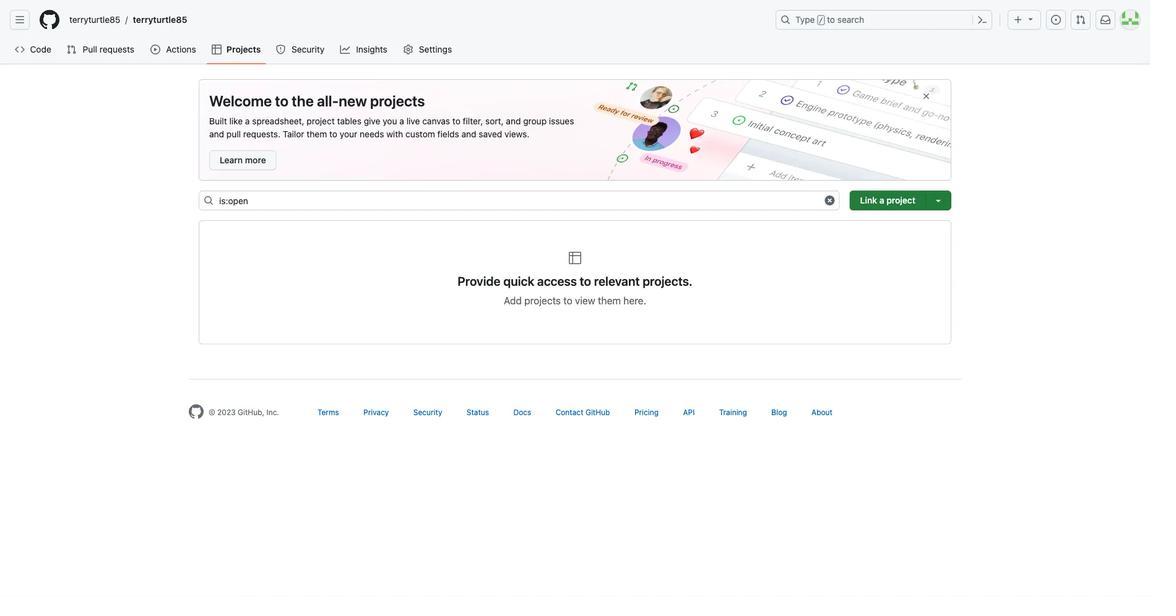 Task type: locate. For each thing, give the bounding box(es) containing it.
them right 'tailor'
[[307, 129, 327, 139]]

2023
[[217, 408, 236, 417]]

link a project button
[[850, 191, 926, 211]]

project
[[307, 116, 335, 126], [887, 195, 916, 206]]

a
[[245, 116, 250, 126], [400, 116, 404, 126], [880, 195, 885, 206]]

/
[[125, 15, 128, 25], [819, 16, 824, 25]]

contact github link
[[556, 408, 610, 417]]

1 horizontal spatial terryturtle85 link
[[128, 10, 192, 30]]

actions link
[[146, 40, 202, 59]]

2 horizontal spatial a
[[880, 195, 885, 206]]

add
[[504, 295, 522, 307]]

projects down access
[[525, 295, 561, 307]]

1 horizontal spatial projects
[[525, 295, 561, 307]]

requests
[[100, 44, 134, 54]]

built
[[209, 116, 227, 126]]

new
[[339, 92, 367, 110]]

2 horizontal spatial and
[[506, 116, 521, 126]]

1 horizontal spatial homepage image
[[189, 405, 204, 420]]

0 vertical spatial homepage image
[[40, 10, 59, 30]]

terryturtle85 link
[[64, 10, 125, 30], [128, 10, 192, 30]]

github,
[[238, 408, 264, 417]]

© 2023 github, inc.
[[209, 408, 279, 417]]

needs
[[360, 129, 384, 139]]

more
[[245, 155, 266, 165]]

/ for terryturtle85
[[125, 15, 128, 25]]

projects
[[370, 92, 425, 110], [525, 295, 561, 307]]

terryturtle85
[[69, 15, 120, 25], [133, 15, 187, 25]]

custom
[[406, 129, 435, 139]]

privacy link
[[364, 408, 389, 417]]

a right like
[[245, 116, 250, 126]]

list containing terryturtle85 / terryturtle85
[[64, 10, 769, 30]]

issue opened image
[[1052, 15, 1061, 25]]

1 vertical spatial projects
[[525, 295, 561, 307]]

play image
[[151, 45, 160, 54]]

0 horizontal spatial terryturtle85
[[69, 15, 120, 25]]

like
[[229, 116, 243, 126]]

1 horizontal spatial terryturtle85
[[133, 15, 187, 25]]

1 vertical spatial them
[[598, 295, 621, 307]]

0 horizontal spatial a
[[245, 116, 250, 126]]

0 horizontal spatial /
[[125, 15, 128, 25]]

project inside popup button
[[887, 195, 916, 206]]

close image
[[922, 91, 932, 101]]

security link
[[271, 40, 331, 59], [414, 408, 442, 417]]

0 vertical spatial projects
[[370, 92, 425, 110]]

©
[[209, 408, 215, 417]]

security left status "link"
[[414, 408, 442, 417]]

list
[[64, 10, 769, 30]]

relevant
[[594, 274, 640, 289]]

provide quick access to relevant projects. add projects to view them here.
[[458, 274, 693, 307]]

homepage image
[[40, 10, 59, 30], [189, 405, 204, 420]]

to left view
[[564, 295, 573, 307]]

terms
[[318, 408, 339, 417]]

security link left status "link"
[[414, 408, 442, 417]]

terryturtle85 link up play icon
[[128, 10, 192, 30]]

projects inside welcome to the all-new projects built like a spreadsheet, project tables give you a live canvas to filter, sort, and group issues and pull requests. tailor them to your needs with custom fields and saved views.
[[370, 92, 425, 110]]

0 horizontal spatial projects
[[370, 92, 425, 110]]

learn
[[220, 155, 243, 165]]

link a project
[[861, 195, 916, 206]]

0 vertical spatial security
[[292, 44, 325, 54]]

to up "fields"
[[453, 116, 461, 126]]

0 vertical spatial them
[[307, 129, 327, 139]]

contact
[[556, 408, 584, 417]]

pull requests
[[83, 44, 134, 54]]

code image
[[15, 45, 25, 54]]

terryturtle85 up play icon
[[133, 15, 187, 25]]

status
[[467, 408, 489, 417]]

terryturtle85 link up pull
[[64, 10, 125, 30]]

security
[[292, 44, 325, 54], [414, 408, 442, 417]]

Search all projects text field
[[199, 191, 840, 211]]

and down built
[[209, 129, 224, 139]]

views.
[[505, 129, 530, 139]]

clear image
[[825, 196, 835, 206]]

insights link
[[335, 40, 393, 59]]

a left live
[[400, 116, 404, 126]]

/ right type at the top of page
[[819, 16, 824, 25]]

homepage image left ©
[[189, 405, 204, 420]]

privacy
[[364, 408, 389, 417]]

project right link
[[887, 195, 916, 206]]

actions
[[166, 44, 196, 54]]

search
[[838, 15, 865, 25]]

1 horizontal spatial security
[[414, 408, 442, 417]]

shield image
[[276, 45, 286, 54]]

0 horizontal spatial terryturtle85 link
[[64, 10, 125, 30]]

fields
[[438, 129, 459, 139]]

search image
[[204, 196, 214, 206]]

1 horizontal spatial project
[[887, 195, 916, 206]]

here.
[[624, 295, 647, 307]]

live
[[407, 116, 420, 126]]

to up view
[[580, 274, 591, 289]]

pricing link
[[635, 408, 659, 417]]

them down "relevant"
[[598, 295, 621, 307]]

security right shield image
[[292, 44, 325, 54]]

1 horizontal spatial and
[[462, 129, 477, 139]]

learn more
[[220, 155, 266, 165]]

0 vertical spatial project
[[307, 116, 335, 126]]

terms link
[[318, 408, 339, 417]]

/ up requests
[[125, 15, 128, 25]]

contact github
[[556, 408, 610, 417]]

saved
[[479, 129, 502, 139]]

security link left "graph" 'icon'
[[271, 40, 331, 59]]

projects link
[[207, 40, 266, 59]]

them
[[307, 129, 327, 139], [598, 295, 621, 307]]

0 vertical spatial security link
[[271, 40, 331, 59]]

and up views.
[[506, 116, 521, 126]]

spreadsheet,
[[252, 116, 304, 126]]

command palette image
[[978, 15, 988, 25]]

terryturtle85 up pull
[[69, 15, 120, 25]]

1 horizontal spatial /
[[819, 16, 824, 25]]

github
[[586, 408, 610, 417]]

to
[[827, 15, 835, 25], [275, 92, 289, 110], [453, 116, 461, 126], [330, 129, 338, 139], [580, 274, 591, 289], [564, 295, 573, 307]]

0 horizontal spatial them
[[307, 129, 327, 139]]

about
[[812, 408, 833, 417]]

0 horizontal spatial homepage image
[[40, 10, 59, 30]]

0 horizontal spatial project
[[307, 116, 335, 126]]

and
[[506, 116, 521, 126], [209, 129, 224, 139], [462, 129, 477, 139]]

homepage image up code
[[40, 10, 59, 30]]

the
[[292, 92, 314, 110]]

training link
[[719, 408, 747, 417]]

code link
[[10, 40, 57, 59]]

project down all-
[[307, 116, 335, 126]]

1 horizontal spatial them
[[598, 295, 621, 307]]

projects up you
[[370, 92, 425, 110]]

1 vertical spatial security link
[[414, 408, 442, 417]]

a right link
[[880, 195, 885, 206]]

/ inside type / to search
[[819, 16, 824, 25]]

0 horizontal spatial security link
[[271, 40, 331, 59]]

1 vertical spatial project
[[887, 195, 916, 206]]

pull
[[227, 129, 241, 139]]

/ inside terryturtle85 / terryturtle85
[[125, 15, 128, 25]]

and down filter,
[[462, 129, 477, 139]]



Task type: describe. For each thing, give the bounding box(es) containing it.
1 terryturtle85 link from the left
[[64, 10, 125, 30]]

terryturtle85 / terryturtle85
[[69, 15, 187, 25]]

table image
[[568, 251, 583, 266]]

pull requests link
[[62, 40, 141, 59]]

requests.
[[243, 129, 281, 139]]

1 horizontal spatial a
[[400, 116, 404, 126]]

type
[[796, 15, 815, 25]]

triangle down image
[[1026, 14, 1036, 24]]

1 vertical spatial homepage image
[[189, 405, 204, 420]]

a inside popup button
[[880, 195, 885, 206]]

0 horizontal spatial and
[[209, 129, 224, 139]]

projects
[[227, 44, 261, 54]]

sort,
[[486, 116, 504, 126]]

projects inside provide quick access to relevant projects. add projects to view them here.
[[525, 295, 561, 307]]

you
[[383, 116, 397, 126]]

all-
[[317, 92, 339, 110]]

type / to search
[[796, 15, 865, 25]]

2 terryturtle85 from the left
[[133, 15, 187, 25]]

view
[[575, 295, 596, 307]]

quick
[[504, 274, 535, 289]]

to left "your"
[[330, 129, 338, 139]]

provide
[[458, 274, 501, 289]]

pricing
[[635, 408, 659, 417]]

settings
[[419, 44, 452, 54]]

git pull request image
[[1076, 15, 1086, 25]]

docs
[[514, 408, 532, 417]]

blog
[[772, 408, 788, 417]]

canvas
[[422, 116, 450, 126]]

1 horizontal spatial security link
[[414, 408, 442, 417]]

group
[[523, 116, 547, 126]]

learn more link
[[209, 150, 277, 170]]

api link
[[683, 408, 695, 417]]

1 vertical spatial security
[[414, 408, 442, 417]]

to left search
[[827, 15, 835, 25]]

insights
[[356, 44, 388, 54]]

docs link
[[514, 408, 532, 417]]

your
[[340, 129, 358, 139]]

table image
[[212, 45, 222, 54]]

project inside welcome to the all-new projects built like a spreadsheet, project tables give you a live canvas to filter, sort, and group issues and pull requests. tailor them to your needs with custom fields and saved views.
[[307, 116, 335, 126]]

training
[[719, 408, 747, 417]]

settings link
[[398, 40, 458, 59]]

welcome
[[209, 92, 272, 110]]

status link
[[467, 408, 489, 417]]

gear image
[[403, 45, 413, 54]]

give
[[364, 116, 381, 126]]

/ for type
[[819, 16, 824, 25]]

welcome to the all-new projects built like a spreadsheet, project tables give you a live canvas to filter, sort, and group issues and pull requests. tailor them to your needs with custom fields and saved views.
[[209, 92, 574, 139]]

with
[[387, 129, 403, 139]]

to up spreadsheet, at the top of the page
[[275, 92, 289, 110]]

tables
[[337, 116, 362, 126]]

filter,
[[463, 116, 483, 126]]

1 terryturtle85 from the left
[[69, 15, 120, 25]]

tailor
[[283, 129, 304, 139]]

access
[[537, 274, 577, 289]]

inc.
[[267, 408, 279, 417]]

pull
[[83, 44, 97, 54]]

about link
[[812, 408, 833, 417]]

2 terryturtle85 link from the left
[[128, 10, 192, 30]]

api
[[683, 408, 695, 417]]

0 horizontal spatial security
[[292, 44, 325, 54]]

notifications image
[[1101, 15, 1111, 25]]

graph image
[[340, 45, 350, 54]]

issues
[[549, 116, 574, 126]]

git pull request image
[[66, 45, 76, 54]]

code
[[30, 44, 51, 54]]

them inside provide quick access to relevant projects. add projects to view them here.
[[598, 295, 621, 307]]

projects.
[[643, 274, 693, 289]]

them inside welcome to the all-new projects built like a spreadsheet, project tables give you a live canvas to filter, sort, and group issues and pull requests. tailor them to your needs with custom fields and saved views.
[[307, 129, 327, 139]]

plus image
[[1014, 15, 1024, 25]]

blog link
[[772, 408, 788, 417]]

link
[[861, 195, 878, 206]]



Task type: vqa. For each thing, say whether or not it's contained in the screenshot.
Dec
no



